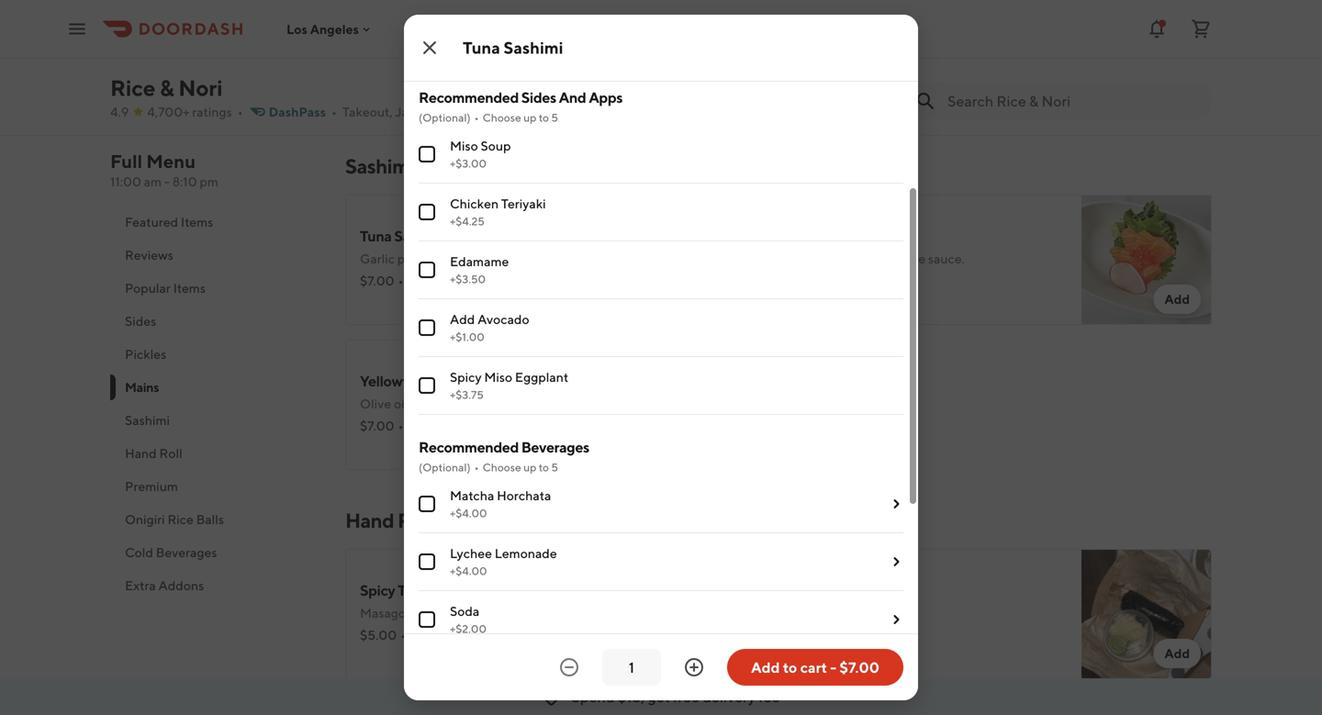 Task type: locate. For each thing, give the bounding box(es) containing it.
three
[[419, 33, 450, 48]]

2 +$4.00 from the top
[[450, 565, 487, 578]]

spend $15, get free delivery fee
[[572, 688, 780, 706]]

to right mi
[[539, 111, 549, 124]]

$5.00 down masago,
[[360, 628, 397, 643]]

1 vertical spatial 5
[[551, 461, 558, 474]]

salmon inside salmon sashimi ikura and shiso truffle sauce. 94% (17)
[[801, 227, 849, 245]]

of left the two
[[845, 33, 857, 48]]

0 vertical spatial salmon
[[801, 227, 849, 245]]

roll inside button
[[159, 446, 182, 461]]

salmon for salmon sashimi ikura and shiso truffle sauce. 94% (17)
[[801, 227, 849, 245]]

green right edamame
[[514, 251, 548, 266]]

salmon hand roll image
[[1082, 549, 1212, 679]]

1 vertical spatial spicy
[[360, 582, 395, 599]]

recommended for recommended beverages
[[419, 438, 519, 456]]

0 vertical spatial onigiri
[[811, 9, 856, 26]]

increase quantity by 1 image
[[683, 657, 705, 679]]

0 vertical spatial recommended
[[419, 89, 519, 106]]

spicy
[[450, 370, 482, 385], [360, 582, 395, 599]]

set inside 2 onigiri set choice of two pieces of onigiri, one side, and one pickle.
[[859, 9, 881, 26]]

yellowtail
[[360, 372, 423, 390]]

0 vertical spatial oil,
[[470, 251, 487, 266]]

add inside add avocado +$1.00
[[450, 312, 475, 327]]

sashimi for tuna sashimi garlic ponzu, olive oil, and green onions.
[[394, 227, 444, 245]]

items right popular
[[173, 281, 206, 296]]

choose up soup
[[483, 111, 521, 124]]

1 up from the top
[[523, 111, 537, 124]]

0 horizontal spatial choice
[[360, 33, 402, 48]]

rice
[[110, 75, 155, 101], [168, 512, 194, 527]]

$5.00 • for salmon hand roll
[[801, 628, 847, 643]]

items up reviews button on the top left
[[181, 214, 213, 230]]

recommended for recommended sides and apps
[[419, 89, 519, 106]]

onigiri inside button
[[125, 512, 165, 527]]

1 vertical spatial salmon
[[801, 582, 849, 599]]

popular items button
[[110, 272, 323, 305]]

miso
[[450, 138, 478, 153], [484, 370, 512, 385]]

beverages up addons
[[156, 545, 217, 560]]

1 vertical spatial sides
[[125, 314, 156, 329]]

Item Search search field
[[948, 91, 1197, 111]]

choose
[[483, 111, 521, 124], [483, 461, 521, 474]]

miso up the +$3.00
[[450, 138, 478, 153]]

matcha
[[450, 488, 494, 503]]

0 horizontal spatial hand roll
[[125, 446, 182, 461]]

add
[[724, 82, 749, 97], [1165, 82, 1190, 97], [724, 292, 749, 307], [1165, 292, 1190, 307], [450, 312, 475, 327], [724, 646, 749, 661], [1165, 646, 1190, 661], [751, 659, 780, 676]]

spicy miso eggplant +$3.75
[[450, 370, 569, 401]]

1 set from the left
[[429, 9, 451, 26]]

• down masago,
[[401, 628, 406, 643]]

1 vertical spatial onions.
[[563, 396, 604, 411]]

set up three
[[429, 9, 451, 26]]

sashimi inside tuna sashimi 'dialog'
[[504, 38, 563, 57]]

0 vertical spatial beverages
[[521, 438, 589, 456]]

balls
[[196, 512, 224, 527]]

1 horizontal spatial onigiri
[[811, 9, 856, 26]]

one up $12.75
[[801, 51, 823, 66]]

2 salmon from the top
[[801, 582, 849, 599]]

horchata
[[497, 488, 551, 503]]

soda
[[450, 604, 480, 619]]

1 horizontal spatial $5.00
[[801, 628, 838, 643]]

2 vertical spatial tuna
[[398, 582, 429, 599]]

92% (13)
[[424, 273, 472, 288]]

$5.00
[[360, 628, 397, 643], [801, 628, 838, 643]]

oil, inside yellowtail sashimi olive oil, yuzu juice, soy, and green onions. $7.00 •
[[394, 396, 411, 411]]

miso inside miso soup +$3.00
[[450, 138, 478, 153]]

tuna up garlic
[[360, 227, 392, 245]]

spicy inside spicy tuna hand roll masago, green onion, and chili oil.
[[360, 582, 395, 599]]

1 (optional) from the top
[[419, 111, 471, 124]]

95% down edamame,
[[431, 73, 457, 88]]

Current quantity is 1 number field
[[613, 657, 650, 678]]

0 vertical spatial choose
[[483, 111, 521, 124]]

lychee lemonade +$4.00
[[450, 546, 557, 578]]

sauce.
[[928, 251, 965, 266]]

addons
[[158, 578, 204, 593]]

soup
[[481, 138, 511, 153]]

salmon up ikura
[[801, 227, 849, 245]]

spicy for miso
[[450, 370, 482, 385]]

edamame,
[[422, 51, 483, 66]]

choice inside 3 handroll set choice of three handroll (can choose one premium), edamame, and choice of one sashimi.
[[360, 33, 402, 48]]

hand inside button
[[125, 446, 157, 461]]

3 handroll set choice of three handroll (can choose one premium), edamame, and choice of one sashimi.
[[360, 9, 598, 84]]

items inside button
[[173, 281, 206, 296]]

+$4.00
[[450, 507, 487, 520], [450, 565, 487, 578]]

1 horizontal spatial tuna
[[398, 582, 429, 599]]

green up 90%
[[412, 606, 445, 621]]

spicy for tuna
[[360, 582, 395, 599]]

1 horizontal spatial $5.00 •
[[801, 628, 847, 643]]

+$4.00 down the matcha
[[450, 507, 487, 520]]

beverages up "horchata"
[[521, 438, 589, 456]]

0 vertical spatial $7.00
[[360, 273, 394, 288]]

to up "horchata"
[[539, 461, 549, 474]]

4.9
[[110, 104, 129, 119]]

2 5 from the top
[[551, 461, 558, 474]]

ikura
[[801, 251, 830, 266]]

None checkbox
[[419, 146, 435, 163], [419, 262, 435, 278], [419, 377, 435, 394], [419, 496, 435, 512], [419, 554, 435, 570], [419, 612, 435, 628], [419, 146, 435, 163], [419, 262, 435, 278], [419, 377, 435, 394], [419, 496, 435, 512], [419, 554, 435, 570], [419, 612, 435, 628]]

1 vertical spatial -
[[830, 659, 837, 676]]

+$4.00 inside lychee lemonade +$4.00
[[450, 565, 487, 578]]

95% left (24)
[[867, 628, 893, 643]]

0 vertical spatial +$4.00
[[450, 507, 487, 520]]

add button
[[713, 75, 760, 105], [1154, 75, 1201, 105], [713, 285, 760, 314], [1154, 285, 1201, 314], [713, 639, 760, 668], [1154, 639, 1201, 668]]

• down ponzu,
[[398, 273, 404, 288]]

recommended down juice, on the left bottom of page
[[419, 438, 519, 456]]

recommended inside recommended sides and apps (optional) • choose up to 5
[[419, 89, 519, 106]]

1 vertical spatial $7.00
[[360, 418, 394, 433]]

0 vertical spatial sides
[[521, 89, 556, 106]]

choice for handroll
[[360, 33, 402, 48]]

and inside the tuna sashimi garlic ponzu, olive oil, and green onions.
[[489, 251, 511, 266]]

add button for salmon hand roll
[[1154, 639, 1201, 668]]

0 horizontal spatial $5.00
[[360, 628, 397, 643]]

3
[[360, 9, 368, 26]]

1 horizontal spatial -
[[830, 659, 837, 676]]

roll up premium at the bottom left of page
[[159, 446, 182, 461]]

of left close tuna sashimi icon
[[404, 33, 416, 48]]

95% for salmon hand roll
[[867, 628, 893, 643]]

one down choose
[[566, 51, 588, 66]]

$5.00 for spicy tuna hand roll
[[360, 628, 397, 643]]

95%
[[431, 73, 457, 88], [867, 628, 893, 643]]

2 onigiri set image
[[1082, 0, 1212, 116]]

5 up "horchata"
[[551, 461, 558, 474]]

0 horizontal spatial onigiri
[[125, 512, 165, 527]]

$5.00 •
[[360, 628, 406, 643], [801, 628, 847, 643]]

1 5 from the top
[[551, 111, 558, 124]]

onions. down eggplant
[[563, 396, 604, 411]]

chicken
[[450, 196, 499, 211]]

1 horizontal spatial miso
[[484, 370, 512, 385]]

oil, inside the tuna sashimi garlic ponzu, olive oil, and green onions.
[[470, 251, 487, 266]]

onigiri up cold
[[125, 512, 165, 527]]

$7.00 down "olive"
[[360, 418, 394, 433]]

• left mi
[[474, 111, 479, 124]]

avocado
[[478, 312, 529, 327]]

to inside recommended sides and apps (optional) • choose up to 5
[[539, 111, 549, 124]]

spicy up +$3.75
[[450, 370, 482, 385]]

to inside "button"
[[783, 659, 797, 676]]

1 salmon from the top
[[801, 227, 849, 245]]

0 horizontal spatial spicy
[[360, 582, 395, 599]]

2 vertical spatial to
[[783, 659, 797, 676]]

0 vertical spatial 95%
[[431, 73, 457, 88]]

choose up "horchata"
[[483, 461, 521, 474]]

and
[[1035, 33, 1057, 48], [486, 51, 508, 66], [489, 251, 511, 266], [833, 251, 855, 266], [502, 396, 524, 411], [487, 606, 509, 621]]

eggplant
[[515, 370, 569, 385]]

2 choice from the left
[[801, 33, 843, 48]]

• inside recommended beverages (optional) • choose up to 5
[[474, 461, 479, 474]]

and inside spicy tuna hand roll masago, green onion, and chili oil.
[[487, 606, 509, 621]]

0 vertical spatial (optional)
[[419, 111, 471, 124]]

1 horizontal spatial rice
[[168, 512, 194, 527]]

onigiri rice balls
[[125, 512, 224, 527]]

spicy inside 'spicy miso eggplant +$3.75'
[[450, 370, 482, 385]]

up right mi
[[523, 111, 537, 124]]

recommended down (104)
[[419, 89, 519, 106]]

2 recommended from the top
[[419, 438, 519, 456]]

• down the yellowtail
[[398, 418, 404, 433]]

0 vertical spatial up
[[523, 111, 537, 124]]

(43)
[[456, 628, 479, 643]]

salmon
[[801, 227, 849, 245], [801, 582, 849, 599]]

1 vertical spatial miso
[[484, 370, 512, 385]]

1 vertical spatial green
[[526, 396, 560, 411]]

1 vertical spatial rice
[[168, 512, 194, 527]]

rice up 4.9 on the top
[[110, 75, 155, 101]]

green down eggplant
[[526, 396, 560, 411]]

rice left "balls"
[[168, 512, 194, 527]]

0 vertical spatial onions.
[[550, 251, 592, 266]]

2 (optional) from the top
[[419, 461, 471, 474]]

0 horizontal spatial sides
[[125, 314, 156, 329]]

$5.00 • up add to cart - $7.00 "button"
[[801, 628, 847, 643]]

• left takeout,
[[331, 104, 337, 119]]

0 vertical spatial -
[[164, 174, 170, 189]]

pickles button
[[110, 338, 323, 371]]

1 horizontal spatial 95%
[[867, 628, 893, 643]]

1 horizontal spatial choice
[[801, 33, 843, 48]]

1 horizontal spatial oil,
[[470, 251, 487, 266]]

1 vertical spatial +$4.00
[[450, 565, 487, 578]]

+$4.00 for matcha horchata
[[450, 507, 487, 520]]

2 $5.00 from the left
[[801, 628, 838, 643]]

95% (104)
[[431, 73, 490, 88]]

1 vertical spatial oil,
[[394, 396, 411, 411]]

+$4.00 down lychee
[[450, 565, 487, 578]]

None checkbox
[[419, 204, 435, 220], [419, 320, 435, 336], [419, 204, 435, 220], [419, 320, 435, 336]]

miso up soy,
[[484, 370, 512, 385]]

rice & nori
[[110, 75, 223, 101]]

$7.00
[[360, 273, 394, 288], [360, 418, 394, 433], [840, 659, 880, 676]]

extra addons button
[[110, 569, 323, 602]]

tuna for tuna sashimi
[[463, 38, 500, 57]]

edamame +$3.50
[[450, 254, 509, 286]]

lychee
[[450, 546, 492, 561]]

1 vertical spatial beverages
[[156, 545, 217, 560]]

to left cart
[[783, 659, 797, 676]]

0 vertical spatial green
[[514, 251, 548, 266]]

close tuna sashimi image
[[419, 37, 441, 59]]

extra addons
[[125, 578, 204, 593]]

+$4.00 inside 'matcha horchata +$4.00'
[[450, 507, 487, 520]]

$12.75
[[801, 73, 838, 88]]

items
[[181, 214, 213, 230], [173, 281, 206, 296]]

0 horizontal spatial -
[[164, 174, 170, 189]]

• inside recommended sides and apps (optional) • choose up to 5
[[474, 111, 479, 124]]

$7.00 down garlic
[[360, 273, 394, 288]]

2 vertical spatial green
[[412, 606, 445, 621]]

$7.00 inside "button"
[[840, 659, 880, 676]]

$5.00 • down masago,
[[360, 628, 406, 643]]

mi
[[493, 104, 507, 119]]

0 horizontal spatial set
[[429, 9, 451, 26]]

1 $5.00 from the left
[[360, 628, 397, 643]]

salmon for salmon hand roll
[[801, 582, 849, 599]]

(optional) down 95% (104)
[[419, 111, 471, 124]]

0 horizontal spatial miso
[[450, 138, 478, 153]]

0 horizontal spatial rice
[[110, 75, 155, 101]]

• up the matcha
[[474, 461, 479, 474]]

tuna up masago,
[[398, 582, 429, 599]]

(optional) up the matcha
[[419, 461, 471, 474]]

1 vertical spatial tuna
[[360, 227, 392, 245]]

1 horizontal spatial sides
[[521, 89, 556, 106]]

+$3.75
[[450, 388, 484, 401]]

90%
[[426, 628, 453, 643]]

- right am
[[164, 174, 170, 189]]

0 vertical spatial hand roll
[[125, 446, 182, 461]]

sashimi inside yellowtail sashimi olive oil, yuzu juice, soy, and green onions. $7.00 •
[[425, 372, 476, 390]]

+$2.00
[[450, 623, 487, 635]]

recommended sides and apps group
[[419, 87, 904, 415]]

0 vertical spatial to
[[539, 111, 549, 124]]

set inside 3 handroll set choice of three handroll (can choose one premium), edamame, and choice of one sashimi.
[[429, 9, 451, 26]]

up up "horchata"
[[523, 461, 537, 474]]

choose inside recommended beverages (optional) • choose up to 5
[[483, 461, 521, 474]]

95% for 3 handroll set
[[431, 73, 457, 88]]

- right cart
[[830, 659, 837, 676]]

5 inside recommended sides and apps (optional) • choose up to 5
[[551, 111, 558, 124]]

salmon up add to cart - $7.00 "button"
[[801, 582, 849, 599]]

sides up pickles
[[125, 314, 156, 329]]

tuna up (104)
[[463, 38, 500, 57]]

roll up soda
[[470, 582, 496, 599]]

salmon sashimi ikura and shiso truffle sauce. 94% (17)
[[801, 227, 965, 288]]

1 horizontal spatial set
[[859, 9, 881, 26]]

roll
[[159, 446, 182, 461], [398, 509, 433, 533], [470, 582, 496, 599], [890, 582, 915, 599]]

green
[[514, 251, 548, 266], [526, 396, 560, 411], [412, 606, 445, 621]]

choice for onigiri
[[801, 33, 843, 48]]

featured
[[125, 214, 178, 230]]

0 horizontal spatial tuna
[[360, 227, 392, 245]]

1 vertical spatial 95%
[[867, 628, 893, 643]]

set up the two
[[859, 9, 881, 26]]

spicy up masago,
[[360, 582, 395, 599]]

1 +$4.00 from the top
[[450, 507, 487, 520]]

tuna inside 'dialog'
[[463, 38, 500, 57]]

• down pickle.
[[842, 73, 847, 88]]

1 horizontal spatial spicy
[[450, 370, 482, 385]]

oil, up +$3.50
[[470, 251, 487, 266]]

olive
[[439, 251, 467, 266]]

+$4.00 for lychee lemonade
[[450, 565, 487, 578]]

0 vertical spatial 5
[[551, 111, 558, 124]]

set for 2 onigiri set
[[859, 9, 881, 26]]

open menu image
[[66, 18, 88, 40]]

mains
[[125, 380, 159, 395]]

onions. right edamame
[[550, 251, 592, 266]]

1 vertical spatial recommended
[[419, 438, 519, 456]]

notification bell image
[[1146, 18, 1168, 40]]

choice up premium), on the top of the page
[[360, 33, 402, 48]]

$7.00 right cart
[[840, 659, 880, 676]]

onions.
[[550, 251, 592, 266], [563, 396, 604, 411]]

3 handroll set image
[[641, 0, 771, 116]]

0 vertical spatial rice
[[110, 75, 155, 101]]

1 horizontal spatial beverages
[[521, 438, 589, 456]]

1 vertical spatial to
[[539, 461, 549, 474]]

tuna inside the tuna sashimi garlic ponzu, olive oil, and green onions.
[[360, 227, 392, 245]]

2 choose from the top
[[483, 461, 521, 474]]

1 vertical spatial hand roll
[[345, 509, 433, 533]]

of
[[404, 33, 416, 48], [845, 33, 857, 48], [924, 33, 936, 48], [552, 51, 564, 66]]

1 vertical spatial (optional)
[[419, 461, 471, 474]]

•
[[405, 73, 410, 88], [842, 73, 847, 88], [238, 104, 243, 119], [331, 104, 337, 119], [458, 104, 463, 119], [474, 111, 479, 124], [398, 273, 404, 288], [398, 418, 404, 433], [474, 461, 479, 474], [401, 628, 406, 643], [841, 628, 847, 643]]

(17)
[[892, 273, 913, 288]]

hand
[[125, 446, 157, 461], [345, 509, 394, 533], [432, 582, 467, 599], [852, 582, 887, 599]]

1 vertical spatial up
[[523, 461, 537, 474]]

sashimi inside salmon sashimi ikura and shiso truffle sauce. 94% (17)
[[852, 227, 902, 245]]

menu
[[146, 151, 196, 172]]

recommended inside recommended beverages (optional) • choose up to 5
[[419, 438, 519, 456]]

add button for 2 onigiri set
[[1154, 75, 1201, 105]]

items inside "button"
[[181, 214, 213, 230]]

0 vertical spatial tuna
[[463, 38, 500, 57]]

onigiri right 2
[[811, 9, 856, 26]]

choice inside 2 onigiri set choice of two pieces of onigiri, one side, and one pickle.
[[801, 33, 843, 48]]

1 choice from the left
[[360, 33, 402, 48]]

beverages inside recommended beverages (optional) • choose up to 5
[[521, 438, 589, 456]]

sashimi inside the tuna sashimi garlic ponzu, olive oil, and green onions.
[[394, 227, 444, 245]]

of down choose
[[552, 51, 564, 66]]

0 horizontal spatial $5.00 •
[[360, 628, 406, 643]]

tuna inside spicy tuna hand roll masago, green onion, and chili oil.
[[398, 582, 429, 599]]

1 vertical spatial onigiri
[[125, 512, 165, 527]]

fee
[[759, 688, 780, 706]]

0 vertical spatial spicy
[[450, 370, 482, 385]]

5 right mi
[[551, 111, 558, 124]]

2 horizontal spatial tuna
[[463, 38, 500, 57]]

oil.
[[538, 606, 555, 621]]

0 vertical spatial miso
[[450, 138, 478, 153]]

+$1.00
[[450, 331, 485, 343]]

apps
[[589, 89, 623, 106]]

2 $5.00 • from the left
[[801, 628, 847, 643]]

hand inside spicy tuna hand roll masago, green onion, and chili oil.
[[432, 582, 467, 599]]

tuna sashimi dialog
[[404, 0, 918, 715]]

1 vertical spatial items
[[173, 281, 206, 296]]

1 choose from the top
[[483, 111, 521, 124]]

pickles
[[125, 347, 166, 362]]

choice down 2
[[801, 33, 843, 48]]

2 vertical spatial $7.00
[[840, 659, 880, 676]]

recommended
[[419, 89, 519, 106], [419, 438, 519, 456]]

add inside "button"
[[751, 659, 780, 676]]

$5.00 up add to cart - $7.00 "button"
[[801, 628, 838, 643]]

0 vertical spatial items
[[181, 214, 213, 230]]

5
[[551, 111, 558, 124], [551, 461, 558, 474]]

0 horizontal spatial 95%
[[431, 73, 457, 88]]

$18.00
[[360, 73, 401, 88]]

sides left and
[[521, 89, 556, 106]]

oil, left yuzu
[[394, 396, 411, 411]]

1 $5.00 • from the left
[[360, 628, 406, 643]]

dashpass
[[269, 104, 326, 119]]

1 horizontal spatial hand roll
[[345, 509, 433, 533]]

beverages inside button
[[156, 545, 217, 560]]

shiso
[[857, 251, 887, 266]]

2 up from the top
[[523, 461, 537, 474]]

1 recommended from the top
[[419, 89, 519, 106]]

-
[[164, 174, 170, 189], [830, 659, 837, 676]]

1 vertical spatial choose
[[483, 461, 521, 474]]

featured items button
[[110, 206, 323, 239]]

japanese
[[395, 104, 451, 119]]

add avocado +$1.00
[[450, 312, 529, 343]]

0 horizontal spatial beverages
[[156, 545, 217, 560]]

2 set from the left
[[859, 9, 881, 26]]

0 horizontal spatial oil,
[[394, 396, 411, 411]]



Task type: describe. For each thing, give the bounding box(es) containing it.
miso inside 'spicy miso eggplant +$3.75'
[[484, 370, 512, 385]]

recommended beverages (optional) • choose up to 5
[[419, 438, 589, 474]]

delivery
[[703, 688, 756, 706]]

to inside recommended beverages (optional) • choose up to 5
[[539, 461, 549, 474]]

• right ratings
[[238, 104, 243, 119]]

onion,
[[448, 606, 484, 621]]

and inside 2 onigiri set choice of two pieces of onigiri, one side, and one pickle.
[[1035, 33, 1057, 48]]

roll left 'matcha horchata +$4.00'
[[398, 509, 433, 533]]

items for featured items
[[181, 214, 213, 230]]

ponzu,
[[397, 251, 437, 266]]

+$3.00
[[450, 157, 487, 170]]

items for popular items
[[173, 281, 206, 296]]

decrease quantity by 1 image
[[558, 657, 580, 679]]

sashimi for tuna sashimi
[[504, 38, 563, 57]]

cart
[[800, 659, 827, 676]]

(110)
[[895, 73, 923, 88]]

chili
[[511, 606, 535, 621]]

extra
[[125, 578, 156, 593]]

one left side,
[[981, 33, 1003, 48]]

and inside 3 handroll set choice of three handroll (can choose one premium), edamame, and choice of one sashimi.
[[486, 51, 508, 66]]

(optional) inside recommended beverages (optional) • choose up to 5
[[419, 461, 471, 474]]

rice inside button
[[168, 512, 194, 527]]

lemonade
[[495, 546, 557, 561]]

takeout,
[[342, 104, 393, 119]]

94%
[[864, 273, 890, 288]]

choose inside recommended sides and apps (optional) • choose up to 5
[[483, 111, 521, 124]]

get
[[648, 688, 670, 706]]

up inside recommended sides and apps (optional) • choose up to 5
[[523, 111, 537, 124]]

pm
[[200, 174, 218, 189]]

hand roll button
[[110, 437, 323, 470]]

yellowtail sashimi olive oil, yuzu juice, soy, and green onions. $7.00 •
[[360, 372, 604, 433]]

side,
[[1006, 33, 1033, 48]]

one right choose
[[576, 33, 598, 48]]

• left '0.3'
[[458, 104, 463, 119]]

(104)
[[459, 73, 490, 88]]

edamame
[[450, 254, 509, 269]]

angeles
[[310, 21, 359, 36]]

set for 3 handroll set
[[429, 9, 451, 26]]

sashimi for yellowtail sashimi olive oil, yuzu juice, soy, and green onions. $7.00 •
[[425, 372, 476, 390]]

cold
[[125, 545, 153, 560]]

$7.00 inside yellowtail sashimi olive oil, yuzu juice, soy, and green onions. $7.00 •
[[360, 418, 394, 433]]

masago,
[[360, 606, 409, 621]]

tuna sashimi garlic ponzu, olive oil, and green onions.
[[360, 227, 592, 266]]

8:10
[[172, 174, 197, 189]]

(13)
[[451, 273, 472, 288]]

green inside the tuna sashimi garlic ponzu, olive oil, and green onions.
[[514, 251, 548, 266]]

roll up (24)
[[890, 582, 915, 599]]

$5.00 • for spicy tuna hand roll
[[360, 628, 406, 643]]

handroll
[[453, 33, 501, 48]]

2 onigiri set choice of two pieces of onigiri, one side, and one pickle.
[[801, 9, 1057, 66]]

onigiri rice balls button
[[110, 503, 323, 536]]

add button for salmon sashimi
[[1154, 285, 1201, 314]]

sides inside button
[[125, 314, 156, 329]]

recommended sides and apps (optional) • choose up to 5
[[419, 89, 623, 124]]

soda +$2.00
[[450, 604, 487, 635]]

recommended beverages group
[[419, 437, 904, 715]]

beverages for cold
[[156, 545, 217, 560]]

olive
[[360, 396, 391, 411]]

onions. inside yellowtail sashimi olive oil, yuzu juice, soy, and green onions. $7.00 •
[[563, 396, 604, 411]]

salmon hand roll
[[801, 582, 915, 599]]

hand roll inside button
[[125, 446, 182, 461]]

96% (110)
[[868, 73, 923, 88]]

(24)
[[895, 628, 919, 643]]

los
[[286, 21, 308, 36]]

two
[[860, 33, 882, 48]]

miso soup +$3.00
[[450, 138, 511, 170]]

$12.75 •
[[801, 73, 847, 88]]

5 inside recommended beverages (optional) • choose up to 5
[[551, 461, 558, 474]]

sashimi for salmon sashimi ikura and shiso truffle sauce. 94% (17)
[[852, 227, 902, 245]]

(can
[[504, 33, 529, 48]]

full
[[110, 151, 142, 172]]

of right pieces
[[924, 33, 936, 48]]

90% (43)
[[426, 628, 479, 643]]

popular
[[125, 281, 171, 296]]

handroll
[[371, 9, 427, 26]]

• right $18.00
[[405, 73, 410, 88]]

onigiri inside 2 onigiri set choice of two pieces of onigiri, one side, and one pickle.
[[811, 9, 856, 26]]

and inside yellowtail sashimi olive oil, yuzu juice, soy, and green onions. $7.00 •
[[502, 396, 524, 411]]

cold beverages
[[125, 545, 217, 560]]

11:00
[[110, 174, 141, 189]]

juice,
[[444, 396, 475, 411]]

full menu 11:00 am - 8:10 pm
[[110, 151, 218, 189]]

cold beverages button
[[110, 536, 323, 569]]

premium
[[125, 479, 178, 494]]

popular items
[[125, 281, 206, 296]]

add button for 3 handroll set
[[713, 75, 760, 105]]

sides inside recommended sides and apps (optional) • choose up to 5
[[521, 89, 556, 106]]

and inside salmon sashimi ikura and shiso truffle sauce. 94% (17)
[[833, 251, 855, 266]]

beverages for recommended
[[521, 438, 589, 456]]

4,700+
[[147, 104, 190, 119]]

choice
[[510, 51, 549, 66]]

sashimi inside sashimi button
[[125, 413, 170, 428]]

4,700+ ratings •
[[147, 104, 243, 119]]

add button for tuna sashimi
[[713, 285, 760, 314]]

premium button
[[110, 470, 323, 503]]

$5.00 for salmon hand roll
[[801, 628, 838, 643]]

teriyaki
[[501, 196, 546, 211]]

92%
[[424, 273, 449, 288]]

• inside yellowtail sashimi olive oil, yuzu juice, soy, and green onions. $7.00 •
[[398, 418, 404, 433]]

tuna for tuna sashimi garlic ponzu, olive oil, and green onions.
[[360, 227, 392, 245]]

los angeles button
[[286, 21, 374, 36]]

garlic
[[360, 251, 395, 266]]

onions. inside the tuna sashimi garlic ponzu, olive oil, and green onions.
[[550, 251, 592, 266]]

salmon sashimi image
[[1082, 195, 1212, 325]]

pieces
[[884, 33, 922, 48]]

roll inside spicy tuna hand roll masago, green onion, and chili oil.
[[470, 582, 496, 599]]

• up add to cart - $7.00 "button"
[[841, 628, 847, 643]]

add to cart - $7.00 button
[[727, 649, 904, 686]]

featured items
[[125, 214, 213, 230]]

96%
[[868, 73, 893, 88]]

los angeles
[[286, 21, 359, 36]]

and
[[559, 89, 586, 106]]

- inside full menu 11:00 am - 8:10 pm
[[164, 174, 170, 189]]

(optional) inside recommended sides and apps (optional) • choose up to 5
[[419, 111, 471, 124]]

nori
[[178, 75, 223, 101]]

takeout, japanese • 0.3 mi
[[342, 104, 507, 119]]

- inside "button"
[[830, 659, 837, 676]]

up inside recommended beverages (optional) • choose up to 5
[[523, 461, 537, 474]]

tuna sashimi image
[[641, 195, 771, 325]]

add to cart - $7.00
[[751, 659, 880, 676]]

green inside spicy tuna hand roll masago, green onion, and chili oil.
[[412, 606, 445, 621]]

green inside yellowtail sashimi olive oil, yuzu juice, soy, and green onions. $7.00 •
[[526, 396, 560, 411]]

ratings
[[192, 104, 232, 119]]

reviews
[[125, 247, 173, 263]]

0 items, open order cart image
[[1190, 18, 1212, 40]]

soy,
[[477, 396, 499, 411]]



Task type: vqa. For each thing, say whether or not it's contained in the screenshot.
'full'
yes



